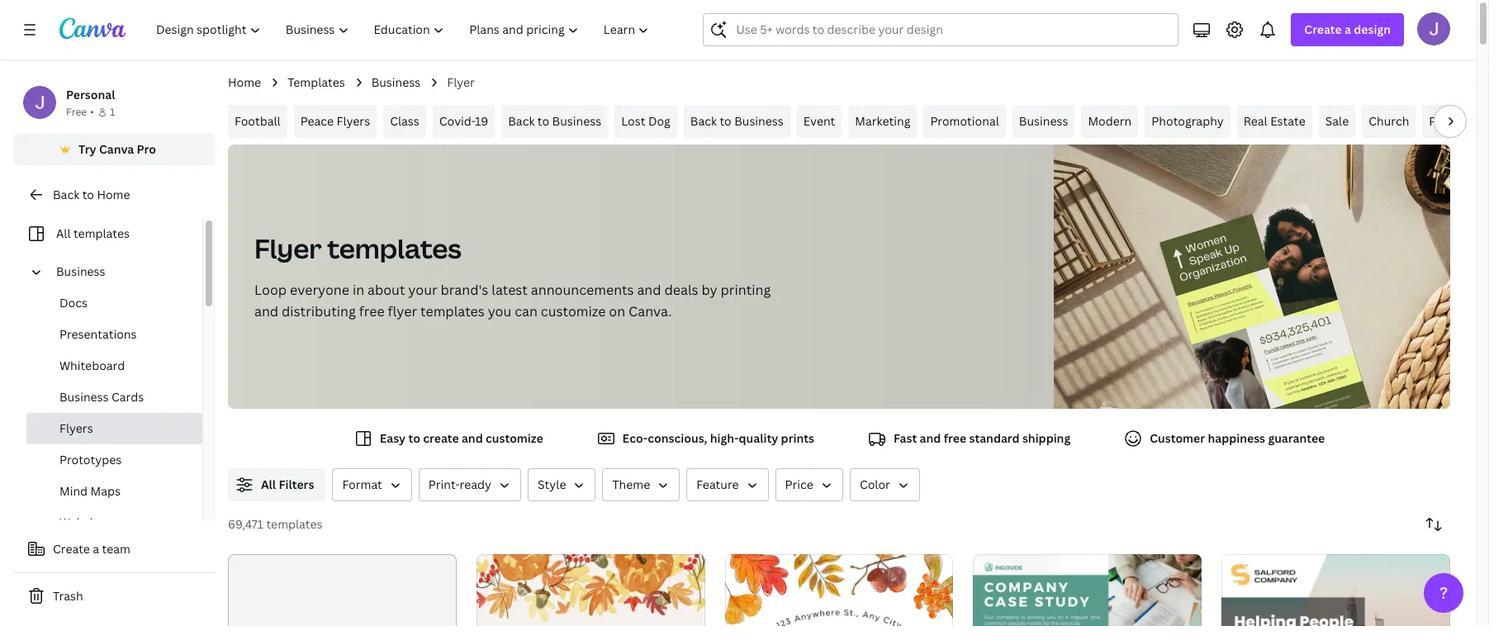 Task type: locate. For each thing, give the bounding box(es) containing it.
back up all templates
[[53, 187, 79, 202]]

flyer for flyer
[[447, 74, 475, 90]]

business down whiteboard
[[59, 389, 109, 405]]

back right dog
[[690, 113, 717, 129]]

party
[[1429, 113, 1459, 129]]

photography
[[1152, 113, 1224, 129]]

business up class on the top of the page
[[371, 74, 421, 90]]

templates
[[73, 226, 130, 241], [327, 230, 462, 266], [420, 302, 485, 321], [266, 516, 323, 532]]

football
[[235, 113, 281, 129]]

back right 19
[[508, 113, 535, 129]]

football link
[[228, 105, 287, 138]]

flyers up prototypes
[[59, 420, 93, 436]]

customize up style
[[486, 430, 543, 446]]

peace
[[300, 113, 334, 129]]

modern link
[[1082, 105, 1138, 138]]

0 horizontal spatial back to business link
[[502, 105, 608, 138]]

high-
[[710, 430, 739, 446]]

0 vertical spatial all
[[56, 226, 71, 241]]

business up docs
[[56, 264, 105, 279]]

jacob simon image
[[1417, 12, 1451, 45]]

1 horizontal spatial create
[[1305, 21, 1342, 37]]

home link
[[228, 74, 261, 92]]

mind maps
[[59, 483, 121, 499]]

all
[[56, 226, 71, 241], [261, 477, 276, 492]]

0 vertical spatial flyers
[[337, 113, 370, 129]]

1 vertical spatial business link
[[1013, 105, 1075, 138]]

0 vertical spatial home
[[228, 74, 261, 90]]

event link
[[797, 105, 842, 138]]

2 back to business from the left
[[690, 113, 784, 129]]

1 horizontal spatial back to business
[[690, 113, 784, 129]]

and
[[637, 281, 661, 299], [254, 302, 278, 321], [462, 430, 483, 446], [920, 430, 941, 446]]

1 horizontal spatial flyer
[[447, 74, 475, 90]]

business cards link
[[26, 382, 202, 413]]

colorful watercolor illustrative fall forest leaves autumn market flyer image
[[725, 554, 954, 626]]

class
[[390, 113, 419, 129]]

to
[[538, 113, 549, 129], [720, 113, 732, 129], [82, 187, 94, 202], [408, 430, 420, 446]]

flyer up loop
[[254, 230, 322, 266]]

69,471 templates
[[228, 516, 323, 532]]

back to business link right dog
[[684, 105, 790, 138]]

all templates
[[56, 226, 130, 241]]

templates up "about"
[[327, 230, 462, 266]]

1 vertical spatial flyer
[[254, 230, 322, 266]]

websites
[[59, 515, 110, 530]]

0 vertical spatial flyer
[[447, 74, 475, 90]]

business link up class on the top of the page
[[371, 74, 421, 92]]

your
[[408, 281, 437, 299]]

1 horizontal spatial back to business link
[[684, 105, 790, 138]]

0 horizontal spatial all
[[56, 226, 71, 241]]

create
[[423, 430, 459, 446]]

back to business right dog
[[690, 113, 784, 129]]

1 vertical spatial free
[[944, 430, 967, 446]]

0 horizontal spatial flyers
[[59, 420, 93, 436]]

distributing
[[282, 302, 356, 321]]

back
[[508, 113, 535, 129], [690, 113, 717, 129], [53, 187, 79, 202]]

everyone
[[290, 281, 349, 299]]

1 vertical spatial create
[[53, 541, 90, 557]]

flyer up covid-19
[[447, 74, 475, 90]]

a inside create a team button
[[93, 541, 99, 557]]

1 back to business link from the left
[[502, 105, 608, 138]]

templates down the 'back to home'
[[73, 226, 130, 241]]

quality
[[739, 430, 778, 446]]

1 vertical spatial home
[[97, 187, 130, 202]]

sale
[[1326, 113, 1349, 129]]

1 horizontal spatial free
[[944, 430, 967, 446]]

customer
[[1150, 430, 1205, 446]]

back to business
[[508, 113, 601, 129], [690, 113, 784, 129]]

create a design
[[1305, 21, 1391, 37]]

0 vertical spatial free
[[359, 302, 385, 321]]

standard
[[969, 430, 1020, 446]]

to right dog
[[720, 113, 732, 129]]

presentations link
[[26, 319, 202, 350]]

None search field
[[703, 13, 1179, 46]]

1 vertical spatial all
[[261, 477, 276, 492]]

0 vertical spatial customize
[[541, 302, 606, 321]]

templates link
[[288, 74, 345, 92]]

1 horizontal spatial a
[[1345, 21, 1351, 37]]

customize
[[541, 302, 606, 321], [486, 430, 543, 446]]

0 vertical spatial create
[[1305, 21, 1342, 37]]

lost dog
[[621, 113, 671, 129]]

create a team
[[53, 541, 130, 557]]

eco-conscious, high-quality prints
[[622, 430, 814, 446]]

fast and free standard shipping
[[894, 430, 1071, 446]]

business link left modern link
[[1013, 105, 1075, 138]]

home up all templates link
[[97, 187, 130, 202]]

customer happiness guarantee
[[1150, 430, 1325, 446]]

print-
[[429, 477, 460, 492]]

style
[[538, 477, 566, 492]]

create inside "create a design" dropdown button
[[1305, 21, 1342, 37]]

create down "websites"
[[53, 541, 90, 557]]

business left lost
[[552, 113, 601, 129]]

by
[[702, 281, 718, 299]]

0 horizontal spatial create
[[53, 541, 90, 557]]

black and yellow modern professional company profile flyer image
[[1222, 554, 1451, 626]]

can
[[515, 302, 538, 321]]

business link down all templates link
[[50, 256, 192, 287]]

1 horizontal spatial flyers
[[337, 113, 370, 129]]

templates down brand's
[[420, 302, 485, 321]]

back to business right 19
[[508, 113, 601, 129]]

flyers right peace
[[337, 113, 370, 129]]

back to business link right 19
[[502, 105, 608, 138]]

free down in
[[359, 302, 385, 321]]

prototypes link
[[26, 444, 202, 476]]

2 horizontal spatial business link
[[1013, 105, 1075, 138]]

canva
[[99, 141, 134, 157]]

all for all filters
[[261, 477, 276, 492]]

eco-
[[622, 430, 648, 446]]

theme
[[612, 477, 650, 492]]

cards
[[112, 389, 144, 405]]

customize down 'announcements'
[[541, 302, 606, 321]]

maps
[[90, 483, 121, 499]]

create for create a design
[[1305, 21, 1342, 37]]

all templates link
[[23, 218, 192, 249]]

1 vertical spatial flyers
[[59, 420, 93, 436]]

print-ready button
[[419, 468, 521, 501]]

flyer
[[447, 74, 475, 90], [254, 230, 322, 266]]

0 horizontal spatial a
[[93, 541, 99, 557]]

a inside "create a design" dropdown button
[[1345, 21, 1351, 37]]

0 horizontal spatial business link
[[50, 256, 192, 287]]

0 vertical spatial a
[[1345, 21, 1351, 37]]

all filters
[[261, 477, 314, 492]]

create left design
[[1305, 21, 1342, 37]]

0 horizontal spatial free
[[359, 302, 385, 321]]

event
[[804, 113, 835, 129]]

templates down filters
[[266, 516, 323, 532]]

create inside create a team button
[[53, 541, 90, 557]]

top level navigation element
[[145, 13, 664, 46]]

trash link
[[13, 580, 215, 613]]

a left team
[[93, 541, 99, 557]]

0 horizontal spatial back to business
[[508, 113, 601, 129]]

home
[[228, 74, 261, 90], [97, 187, 130, 202]]

0 horizontal spatial flyer
[[254, 230, 322, 266]]

trash
[[53, 588, 83, 604]]

all inside button
[[261, 477, 276, 492]]

ready
[[460, 477, 492, 492]]

1 horizontal spatial all
[[261, 477, 276, 492]]

and up canva.
[[637, 281, 661, 299]]

flyer for flyer templates
[[254, 230, 322, 266]]

1 back to business from the left
[[508, 113, 601, 129]]

home up football
[[228, 74, 261, 90]]

all down the 'back to home'
[[56, 226, 71, 241]]

Search search field
[[736, 14, 1168, 45]]

business cards
[[59, 389, 144, 405]]

2 back to business link from the left
[[684, 105, 790, 138]]

color button
[[850, 468, 920, 501]]

0 vertical spatial business link
[[371, 74, 421, 92]]

and down loop
[[254, 302, 278, 321]]

real estate link
[[1237, 105, 1312, 138]]

loop everyone in about your brand's latest announcements and deals by printing and distributing free flyer templates you can customize on canva.
[[254, 281, 771, 321]]

design
[[1354, 21, 1391, 37]]

fast
[[894, 430, 917, 446]]

try canva pro
[[79, 141, 156, 157]]

templates for 69,471 templates
[[266, 516, 323, 532]]

1 vertical spatial a
[[93, 541, 99, 557]]

in
[[353, 281, 364, 299]]

covid-
[[439, 113, 475, 129]]

business
[[371, 74, 421, 90], [552, 113, 601, 129], [735, 113, 784, 129], [1019, 113, 1068, 129], [56, 264, 105, 279], [59, 389, 109, 405]]

a
[[1345, 21, 1351, 37], [93, 541, 99, 557]]

price
[[785, 477, 814, 492]]

to right 19
[[538, 113, 549, 129]]

easy
[[380, 430, 406, 446]]

free left 'standard'
[[944, 430, 967, 446]]

a left design
[[1345, 21, 1351, 37]]

all left filters
[[261, 477, 276, 492]]



Task type: vqa. For each thing, say whether or not it's contained in the screenshot.
Discover more link to the right
no



Task type: describe. For each thing, give the bounding box(es) containing it.
all filters button
[[228, 468, 326, 501]]

flyer templates
[[254, 230, 462, 266]]

1 horizontal spatial back
[[508, 113, 535, 129]]

promotional
[[930, 113, 999, 129]]

2 vertical spatial business link
[[50, 256, 192, 287]]

easy to create and customize
[[380, 430, 543, 446]]

sale link
[[1319, 105, 1356, 138]]

format
[[342, 477, 382, 492]]

flyer
[[388, 302, 417, 321]]

theme button
[[603, 468, 680, 501]]

0 horizontal spatial home
[[97, 187, 130, 202]]

covid-19
[[439, 113, 488, 129]]

and right create
[[462, 430, 483, 446]]

1 vertical spatial customize
[[486, 430, 543, 446]]

all for all templates
[[56, 226, 71, 241]]

Sort by button
[[1417, 508, 1451, 541]]

team
[[102, 541, 130, 557]]

estate
[[1271, 113, 1306, 129]]

docs link
[[26, 287, 202, 319]]

happiness
[[1208, 430, 1266, 446]]

shipping
[[1023, 430, 1071, 446]]

filters
[[279, 477, 314, 492]]

color
[[860, 477, 890, 492]]

templates for flyer templates
[[327, 230, 462, 266]]

peace flyers link
[[294, 105, 377, 138]]

to up all templates
[[82, 187, 94, 202]]

customize inside loop everyone in about your brand's latest announcements and deals by printing and distributing free flyer templates you can customize on canva.
[[541, 302, 606, 321]]

format button
[[332, 468, 412, 501]]

business left modern
[[1019, 113, 1068, 129]]

try
[[79, 141, 96, 157]]

party link
[[1423, 105, 1466, 138]]

templates
[[288, 74, 345, 90]]

style button
[[528, 468, 596, 501]]

photography link
[[1145, 105, 1231, 138]]

deals
[[665, 281, 698, 299]]

brand's
[[441, 281, 488, 299]]

free •
[[66, 105, 94, 119]]

lost dog link
[[615, 105, 677, 138]]

create for create a team
[[53, 541, 90, 557]]

back to business for 2nd the back to business link
[[690, 113, 784, 129]]

dog
[[648, 113, 671, 129]]

peace flyers
[[300, 113, 370, 129]]

to right easy
[[408, 430, 420, 446]]

guarantee
[[1268, 430, 1325, 446]]

lost
[[621, 113, 646, 129]]

create a design button
[[1291, 13, 1404, 46]]

real estate
[[1244, 113, 1306, 129]]

canva.
[[629, 302, 672, 321]]

covid-19 link
[[433, 105, 495, 138]]

orange and yellow fall festival event flyer image
[[476, 554, 705, 626]]

19
[[475, 113, 488, 129]]

a for team
[[93, 541, 99, 557]]

a for design
[[1345, 21, 1351, 37]]

mind maps link
[[26, 476, 202, 507]]

prints
[[781, 430, 814, 446]]

modern
[[1088, 113, 1132, 129]]

feature button
[[687, 468, 769, 501]]

announcements
[[531, 281, 634, 299]]

personal
[[66, 87, 115, 102]]

print-ready
[[429, 477, 492, 492]]

•
[[90, 105, 94, 119]]

create a team button
[[13, 533, 215, 566]]

green minimalist company case study flyer portrait image
[[973, 554, 1202, 626]]

try canva pro button
[[13, 134, 215, 165]]

church link
[[1362, 105, 1416, 138]]

templates inside loop everyone in about your brand's latest announcements and deals by printing and distributing free flyer templates you can customize on canva.
[[420, 302, 485, 321]]

websites link
[[26, 507, 202, 539]]

and right fast
[[920, 430, 941, 446]]

conscious,
[[648, 430, 707, 446]]

free
[[66, 105, 87, 119]]

business left event
[[735, 113, 784, 129]]

on
[[609, 302, 625, 321]]

promotional link
[[924, 105, 1006, 138]]

class link
[[383, 105, 426, 138]]

mind
[[59, 483, 88, 499]]

loop
[[254, 281, 287, 299]]

0 horizontal spatial back
[[53, 187, 79, 202]]

1
[[110, 105, 115, 119]]

docs
[[59, 295, 88, 311]]

back to business for 2nd the back to business link from the right
[[508, 113, 601, 129]]

whiteboard
[[59, 358, 125, 373]]

marketing
[[855, 113, 911, 129]]

church
[[1369, 113, 1410, 129]]

printing
[[721, 281, 771, 299]]

back to home
[[53, 187, 130, 202]]

presentations
[[59, 326, 137, 342]]

pro
[[137, 141, 156, 157]]

prototypes
[[59, 452, 122, 468]]

1 horizontal spatial business link
[[371, 74, 421, 92]]

2 horizontal spatial back
[[690, 113, 717, 129]]

1 horizontal spatial home
[[228, 74, 261, 90]]

templates for all templates
[[73, 226, 130, 241]]

free inside loop everyone in about your brand's latest announcements and deals by printing and distributing free flyer templates you can customize on canva.
[[359, 302, 385, 321]]



